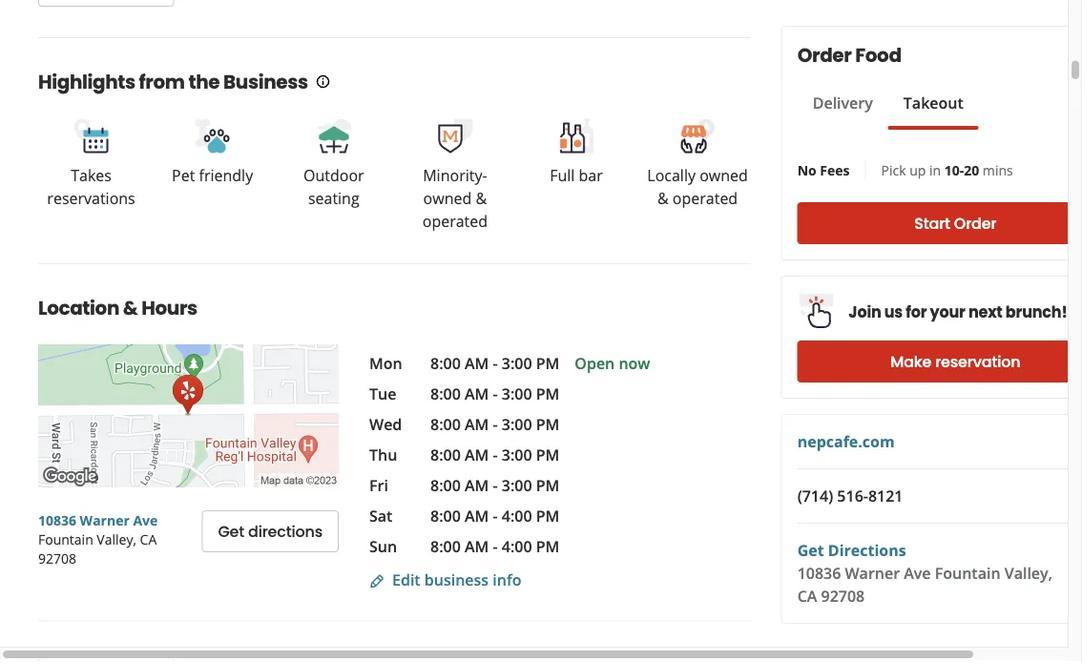 Task type: describe. For each thing, give the bounding box(es) containing it.
fountain inside 10836 warner ave fountain valley, ca 92708
[[38, 530, 93, 548]]

am for sun
[[465, 536, 489, 557]]

warner inside get directions 10836 warner ave fountain valley, ca 92708
[[845, 563, 900, 584]]

10836 inside 10836 warner ave fountain valley, ca 92708
[[38, 511, 76, 529]]

pm for wed
[[536, 414, 560, 435]]

- for sat
[[493, 506, 498, 526]]

edit business info
[[392, 570, 522, 590]]

the
[[189, 69, 220, 95]]

valley, inside 10836 warner ave fountain valley, ca 92708
[[97, 530, 136, 548]]

3:00 for wed
[[502, 414, 532, 435]]

- for wed
[[493, 414, 498, 435]]

reservation
[[936, 351, 1021, 373]]

delivery
[[813, 93, 873, 113]]

8:00 am - 3:00 pm for fri
[[430, 475, 560, 496]]

get for get directions 10836 warner ave fountain valley, ca 92708
[[798, 540, 824, 561]]

full bar
[[550, 165, 603, 186]]

brunch!
[[1006, 302, 1068, 323]]

full
[[550, 165, 575, 186]]

valley, inside get directions 10836 warner ave fountain valley, ca 92708
[[1005, 563, 1053, 584]]

get for get directions
[[218, 521, 244, 543]]

8:00 am - 3:00 pm for wed
[[430, 414, 560, 435]]

reservations
[[47, 188, 135, 209]]

locally owned & operated
[[648, 165, 748, 209]]

outdoor_seating_sponsored image
[[315, 117, 353, 155]]

edit
[[392, 570, 421, 590]]

for
[[906, 302, 927, 323]]

fees
[[820, 161, 850, 179]]

operated for minority-
[[423, 211, 488, 231]]

no
[[798, 161, 817, 179]]

make reservation link
[[798, 341, 1082, 383]]

takes reservations
[[47, 165, 135, 209]]

from
[[139, 69, 185, 95]]

10836 inside get directions 10836 warner ave fountain valley, ca 92708
[[798, 563, 841, 584]]

- for thu
[[493, 445, 498, 465]]

operated for locally
[[673, 188, 738, 209]]

ca inside 10836 warner ave fountain valley, ca 92708
[[140, 530, 157, 548]]

pm for mon
[[536, 353, 560, 374]]

pet friendly
[[172, 165, 253, 186]]

3:00 for mon
[[502, 353, 532, 374]]

(714)
[[798, 486, 834, 506]]

8:00 am - 3:00 pm for tue
[[430, 384, 560, 404]]

make reservation
[[891, 351, 1021, 373]]

outdoor seating
[[304, 165, 364, 209]]

pick up in 10-20 mins
[[882, 161, 1013, 179]]

am for thu
[[465, 445, 489, 465]]

sat
[[369, 506, 393, 526]]

get directions 10836 warner ave fountain valley, ca 92708
[[798, 540, 1053, 607]]

nepcafe.com
[[798, 431, 895, 452]]

business
[[223, 69, 308, 95]]

start order
[[915, 213, 997, 234]]

ave inside get directions 10836 warner ave fountain valley, ca 92708
[[904, 563, 931, 584]]

get directions link
[[798, 540, 907, 561]]

minority- owned & operated
[[423, 165, 488, 231]]

8:00 am - 3:00 pm for thu
[[430, 445, 560, 465]]

bar
[[579, 165, 603, 186]]

pet
[[172, 165, 195, 186]]

pm for sat
[[536, 506, 560, 526]]

mins
[[983, 161, 1013, 179]]

edit business info button
[[369, 570, 522, 590]]

next
[[969, 302, 1003, 323]]

business
[[425, 570, 489, 590]]

pet_friendly image
[[193, 117, 232, 155]]

get directions
[[218, 521, 323, 543]]

(714) 516-8121
[[798, 486, 903, 506]]

your
[[930, 302, 966, 323]]

- for fri
[[493, 475, 498, 496]]

directions
[[828, 540, 907, 561]]

pm for sun
[[536, 536, 560, 557]]

owned for locally
[[700, 165, 748, 186]]

hours
[[141, 295, 197, 322]]



Task type: vqa. For each thing, say whether or not it's contained in the screenshot.
operated
yes



Task type: locate. For each thing, give the bounding box(es) containing it.
2 - from the top
[[493, 384, 498, 404]]

4 3:00 from the top
[[502, 445, 532, 465]]

tab list
[[798, 92, 979, 130]]

0 vertical spatial valley,
[[97, 530, 136, 548]]

92708 inside get directions 10836 warner ave fountain valley, ca 92708
[[821, 586, 865, 607]]

4:00 for sun
[[502, 536, 532, 557]]

1 horizontal spatial 10836
[[798, 563, 841, 584]]

3 am from the top
[[465, 414, 489, 435]]

2 pm from the top
[[536, 384, 560, 404]]

join
[[849, 302, 882, 323]]

1 horizontal spatial order
[[954, 213, 997, 234]]

1 vertical spatial 10836
[[798, 563, 841, 584]]

8:00 for sun
[[430, 536, 461, 557]]

8:00 am - 4:00 pm for sun
[[430, 536, 560, 557]]

fri
[[369, 475, 388, 496]]

minority_owned_operated image
[[436, 117, 474, 155]]

4 - from the top
[[493, 445, 498, 465]]

0 horizontal spatial operated
[[423, 211, 488, 231]]

5 8:00 from the top
[[430, 475, 461, 496]]

4:00 for sat
[[502, 506, 532, 526]]

fountain
[[38, 530, 93, 548], [935, 563, 1001, 584]]

1 horizontal spatial 92708
[[821, 586, 865, 607]]

7 am from the top
[[465, 536, 489, 557]]

get inside get directions 10836 warner ave fountain valley, ca 92708
[[798, 540, 824, 561]]

full_bar image
[[557, 117, 596, 155]]

owned down locally_owned_operated image
[[700, 165, 748, 186]]

4 8:00 from the top
[[430, 445, 461, 465]]

3 3:00 from the top
[[502, 414, 532, 435]]

1 8:00 am - 4:00 pm from the top
[[430, 506, 560, 526]]

thu
[[369, 445, 397, 465]]

1 vertical spatial order
[[954, 213, 997, 234]]

8:00 am - 4:00 pm for sat
[[430, 506, 560, 526]]

7 - from the top
[[493, 536, 498, 557]]

8:00 for fri
[[430, 475, 461, 496]]

0 horizontal spatial owned
[[423, 188, 472, 209]]

tue
[[369, 384, 397, 404]]

ca down 10836 warner ave link
[[140, 530, 157, 548]]

& down minority-
[[476, 188, 487, 209]]

6 8:00 from the top
[[430, 506, 461, 526]]

order inside button
[[954, 213, 997, 234]]

10836 warner ave link
[[38, 511, 158, 529]]

8:00 for mon
[[430, 353, 461, 374]]

0 horizontal spatial ave
[[133, 511, 158, 529]]

pm for tue
[[536, 384, 560, 404]]

3:00 for tue
[[502, 384, 532, 404]]

92708 down 10836 warner ave link
[[38, 549, 76, 567]]

pm for thu
[[536, 445, 560, 465]]

get directions link
[[202, 511, 339, 553]]

8:00 for tue
[[430, 384, 461, 404]]

0 vertical spatial owned
[[700, 165, 748, 186]]

join us for your next brunch!
[[849, 302, 1068, 323]]

ca inside get directions 10836 warner ave fountain valley, ca 92708
[[798, 586, 817, 607]]

map image
[[38, 345, 339, 488]]

0 horizontal spatial ca
[[140, 530, 157, 548]]

8:00 for thu
[[430, 445, 461, 465]]

10836 warner ave fountain valley, ca 92708
[[38, 511, 158, 567]]

1 vertical spatial 92708
[[821, 586, 865, 607]]

3 8:00 am - 3:00 pm from the top
[[430, 414, 560, 435]]

start order button
[[798, 202, 1082, 244]]

1 vertical spatial 8:00 am - 4:00 pm
[[430, 536, 560, 557]]

7 8:00 from the top
[[430, 536, 461, 557]]

8:00 am - 3:00 pm
[[430, 353, 560, 374], [430, 384, 560, 404], [430, 414, 560, 435], [430, 445, 560, 465], [430, 475, 560, 496]]

0 horizontal spatial &
[[123, 295, 138, 322]]

8:00 am - 4:00 pm
[[430, 506, 560, 526], [430, 536, 560, 557]]

1 8:00 am - 3:00 pm from the top
[[430, 353, 560, 374]]

1 horizontal spatial operated
[[673, 188, 738, 209]]

0 vertical spatial warner
[[80, 511, 130, 529]]

0 horizontal spatial order
[[798, 42, 852, 69]]

directions
[[248, 521, 323, 543]]

5 am from the top
[[465, 475, 489, 496]]

ca down get directions link
[[798, 586, 817, 607]]

ave inside 10836 warner ave fountain valley, ca 92708
[[133, 511, 158, 529]]

3:00 for fri
[[502, 475, 532, 496]]

valley,
[[97, 530, 136, 548], [1005, 563, 1053, 584]]

0 vertical spatial operated
[[673, 188, 738, 209]]

4 am from the top
[[465, 445, 489, 465]]

4 pm from the top
[[536, 445, 560, 465]]

3 pm from the top
[[536, 414, 560, 435]]

pm for fri
[[536, 475, 560, 496]]

tab list containing delivery
[[798, 92, 979, 130]]

get down (714)
[[798, 540, 824, 561]]

- for tue
[[493, 384, 498, 404]]

get left directions
[[218, 521, 244, 543]]

pick
[[882, 161, 906, 179]]

am for tue
[[465, 384, 489, 404]]

8:00 am - 3:00 pm for mon
[[430, 353, 560, 374]]

0 vertical spatial 92708
[[38, 549, 76, 567]]

location
[[38, 295, 119, 322]]

2 8:00 from the top
[[430, 384, 461, 404]]

owned inside minority- owned & operated
[[423, 188, 472, 209]]

no fees
[[798, 161, 850, 179]]

1 pm from the top
[[536, 353, 560, 374]]

am
[[465, 353, 489, 374], [465, 384, 489, 404], [465, 414, 489, 435], [465, 445, 489, 465], [465, 475, 489, 496], [465, 506, 489, 526], [465, 536, 489, 557]]

1 horizontal spatial get
[[798, 540, 824, 561]]

am for sat
[[465, 506, 489, 526]]

8121
[[869, 486, 903, 506]]

highlights from the business
[[38, 69, 308, 95]]

8:00
[[430, 353, 461, 374], [430, 384, 461, 404], [430, 414, 461, 435], [430, 445, 461, 465], [430, 475, 461, 496], [430, 506, 461, 526], [430, 536, 461, 557]]

92708
[[38, 549, 76, 567], [821, 586, 865, 607]]

owned
[[700, 165, 748, 186], [423, 188, 472, 209]]

3:00
[[502, 353, 532, 374], [502, 384, 532, 404], [502, 414, 532, 435], [502, 445, 532, 465], [502, 475, 532, 496]]

fountain inside get directions 10836 warner ave fountain valley, ca 92708
[[935, 563, 1001, 584]]

1 vertical spatial warner
[[845, 563, 900, 584]]

6 am from the top
[[465, 506, 489, 526]]

1 - from the top
[[493, 353, 498, 374]]

make
[[891, 351, 932, 373]]

5 3:00 from the top
[[502, 475, 532, 496]]

location & hours element
[[8, 263, 781, 590]]

0 vertical spatial ave
[[133, 511, 158, 529]]

order food
[[798, 42, 902, 69]]

operated down minority-
[[423, 211, 488, 231]]

takeout
[[904, 93, 964, 113]]

0 horizontal spatial valley,
[[97, 530, 136, 548]]

0 vertical spatial 8:00 am - 4:00 pm
[[430, 506, 560, 526]]

order
[[798, 42, 852, 69], [954, 213, 997, 234]]

1 4:00 from the top
[[502, 506, 532, 526]]

1 horizontal spatial owned
[[700, 165, 748, 186]]

1 horizontal spatial ca
[[798, 586, 817, 607]]

get
[[218, 521, 244, 543], [798, 540, 824, 561]]

owned down minority-
[[423, 188, 472, 209]]

am for mon
[[465, 353, 489, 374]]

seating
[[308, 188, 360, 209]]

92708 down get directions link
[[821, 586, 865, 607]]

operated down the locally
[[673, 188, 738, 209]]

& down the locally
[[658, 188, 669, 209]]

order up delivery
[[798, 42, 852, 69]]

info icon image
[[316, 74, 331, 89], [316, 74, 331, 89]]

open now
[[575, 353, 650, 374]]

1 vertical spatial 4:00
[[502, 536, 532, 557]]

3 - from the top
[[493, 414, 498, 435]]

0 horizontal spatial 92708
[[38, 549, 76, 567]]

sun
[[369, 536, 397, 557]]

&
[[476, 188, 487, 209], [658, 188, 669, 209], [123, 295, 138, 322]]

10836
[[38, 511, 76, 529], [798, 563, 841, 584]]

8:00 for wed
[[430, 414, 461, 435]]

1 vertical spatial operated
[[423, 211, 488, 231]]

16 pencil v2 image
[[369, 574, 385, 590]]

-
[[493, 353, 498, 374], [493, 384, 498, 404], [493, 414, 498, 435], [493, 445, 498, 465], [493, 475, 498, 496], [493, 506, 498, 526], [493, 536, 498, 557]]

0 vertical spatial ca
[[140, 530, 157, 548]]

1 vertical spatial valley,
[[1005, 563, 1053, 584]]

& inside location & hours element
[[123, 295, 138, 322]]

pm
[[536, 353, 560, 374], [536, 384, 560, 404], [536, 414, 560, 435], [536, 445, 560, 465], [536, 475, 560, 496], [536, 506, 560, 526], [536, 536, 560, 557]]

1 horizontal spatial warner
[[845, 563, 900, 584]]

4:00
[[502, 506, 532, 526], [502, 536, 532, 557]]

& for minority-
[[476, 188, 487, 209]]

2 am from the top
[[465, 384, 489, 404]]

8:00 for sat
[[430, 506, 461, 526]]

1 horizontal spatial &
[[476, 188, 487, 209]]

wed
[[369, 414, 402, 435]]

& for locally
[[658, 188, 669, 209]]

warner inside 10836 warner ave fountain valley, ca 92708
[[80, 511, 130, 529]]

& inside locally owned & operated
[[658, 188, 669, 209]]

locally
[[648, 165, 696, 186]]

4 8:00 am - 3:00 pm from the top
[[430, 445, 560, 465]]

am for fri
[[465, 475, 489, 496]]

0 horizontal spatial get
[[218, 521, 244, 543]]

am for wed
[[465, 414, 489, 435]]

warner
[[80, 511, 130, 529], [845, 563, 900, 584]]

& inside minority- owned & operated
[[476, 188, 487, 209]]

nepcafe.com link
[[798, 431, 895, 452]]

locally_owned_operated image
[[679, 117, 717, 155]]

2 8:00 am - 3:00 pm from the top
[[430, 384, 560, 404]]

start
[[915, 213, 951, 234]]

20
[[964, 161, 980, 179]]

owned for minority-
[[423, 188, 472, 209]]

now
[[619, 353, 650, 374]]

2 4:00 from the top
[[502, 536, 532, 557]]

takes
[[71, 165, 112, 186]]

operated
[[673, 188, 738, 209], [423, 211, 488, 231]]

0 horizontal spatial warner
[[80, 511, 130, 529]]

5 - from the top
[[493, 475, 498, 496]]

get inside location & hours element
[[218, 521, 244, 543]]

in
[[930, 161, 941, 179]]

0 horizontal spatial 10836
[[38, 511, 76, 529]]

food
[[856, 42, 902, 69]]

0 vertical spatial 4:00
[[502, 506, 532, 526]]

1 8:00 from the top
[[430, 353, 461, 374]]

6 - from the top
[[493, 506, 498, 526]]

516-
[[837, 486, 869, 506]]

us
[[885, 302, 903, 323]]

info
[[493, 570, 522, 590]]

up
[[910, 161, 926, 179]]

minority-
[[423, 165, 487, 186]]

2 horizontal spatial &
[[658, 188, 669, 209]]

3:00 for thu
[[502, 445, 532, 465]]

0 horizontal spatial fountain
[[38, 530, 93, 548]]

ca
[[140, 530, 157, 548], [798, 586, 817, 607]]

ave
[[133, 511, 158, 529], [904, 563, 931, 584]]

1 horizontal spatial valley,
[[1005, 563, 1053, 584]]

1 3:00 from the top
[[502, 353, 532, 374]]

1 am from the top
[[465, 353, 489, 374]]

- for sun
[[493, 536, 498, 557]]

1 vertical spatial fountain
[[935, 563, 1001, 584]]

1 horizontal spatial ave
[[904, 563, 931, 584]]

mon
[[369, 353, 403, 374]]

highlights
[[38, 69, 135, 95]]

5 pm from the top
[[536, 475, 560, 496]]

0 vertical spatial 10836
[[38, 511, 76, 529]]

2 8:00 am - 4:00 pm from the top
[[430, 536, 560, 557]]

2 3:00 from the top
[[502, 384, 532, 404]]

takes_reservations image
[[72, 117, 110, 155]]

order right start
[[954, 213, 997, 234]]

& left hours
[[123, 295, 138, 322]]

operated inside locally owned & operated
[[673, 188, 738, 209]]

outdoor
[[304, 165, 364, 186]]

owned inside locally owned & operated
[[700, 165, 748, 186]]

10-
[[945, 161, 964, 179]]

- for mon
[[493, 353, 498, 374]]

5 8:00 am - 3:00 pm from the top
[[430, 475, 560, 496]]

6 pm from the top
[[536, 506, 560, 526]]

0 vertical spatial fountain
[[38, 530, 93, 548]]

location & hours
[[38, 295, 197, 322]]

0 vertical spatial order
[[798, 42, 852, 69]]

7 pm from the top
[[536, 536, 560, 557]]

3 8:00 from the top
[[430, 414, 461, 435]]

1 vertical spatial ca
[[798, 586, 817, 607]]

open
[[575, 353, 615, 374]]

friendly
[[199, 165, 253, 186]]

92708 inside 10836 warner ave fountain valley, ca 92708
[[38, 549, 76, 567]]

1 vertical spatial owned
[[423, 188, 472, 209]]

1 vertical spatial ave
[[904, 563, 931, 584]]

1 horizontal spatial fountain
[[935, 563, 1001, 584]]



